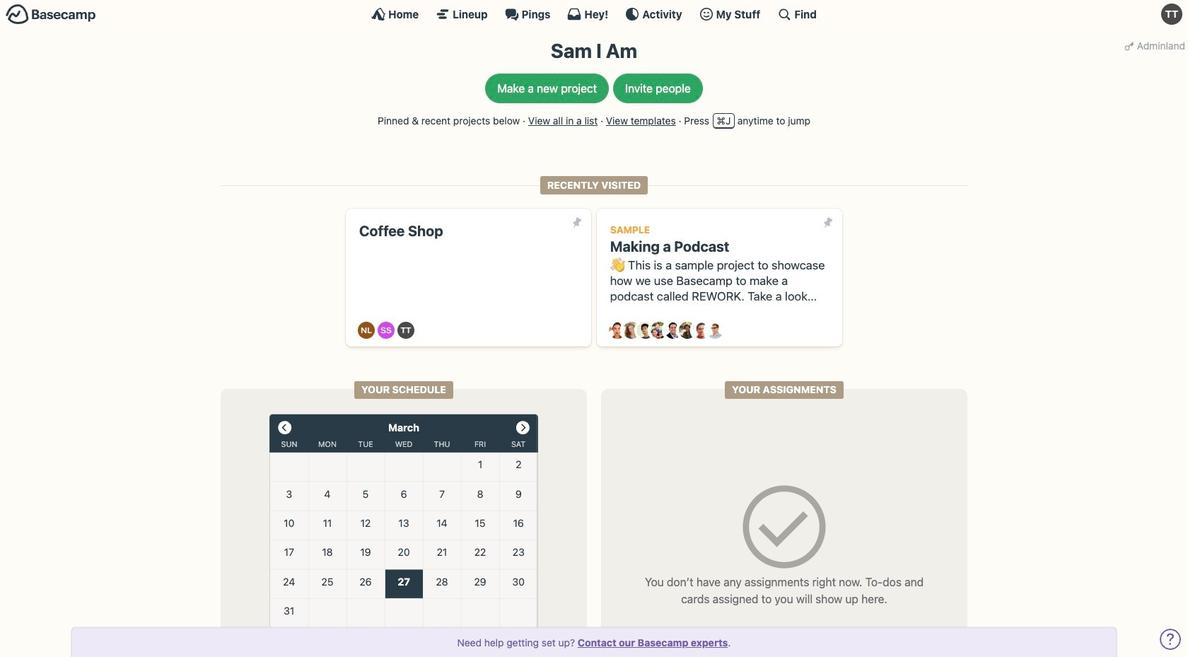 Task type: locate. For each thing, give the bounding box(es) containing it.
nicole katz image
[[679, 322, 696, 339]]

jared davis image
[[637, 322, 654, 339]]

victor cooper image
[[707, 322, 724, 339]]

1 horizontal spatial terry turtle image
[[1162, 4, 1183, 25]]

josh fiske image
[[665, 322, 682, 339]]

natalie lubich image
[[358, 322, 375, 339]]

annie bryan image
[[609, 322, 626, 339]]

terry turtle image
[[1162, 4, 1183, 25], [398, 322, 415, 339]]

jennifer young image
[[651, 322, 668, 339]]

0 vertical spatial terry turtle image
[[1162, 4, 1183, 25]]

1 vertical spatial terry turtle image
[[398, 322, 415, 339]]

cheryl walters image
[[623, 322, 640, 339]]

terry turtle image inside main element
[[1162, 4, 1183, 25]]

main element
[[0, 0, 1189, 28]]

sarah silvers image
[[378, 322, 395, 339]]



Task type: vqa. For each thing, say whether or not it's contained in the screenshot.
Jared Davis icon
yes



Task type: describe. For each thing, give the bounding box(es) containing it.
0 horizontal spatial terry turtle image
[[398, 322, 415, 339]]

steve marsh image
[[693, 322, 710, 339]]

switch accounts image
[[6, 4, 96, 25]]

keyboard shortcut: ⌘ + / image
[[778, 7, 792, 21]]



